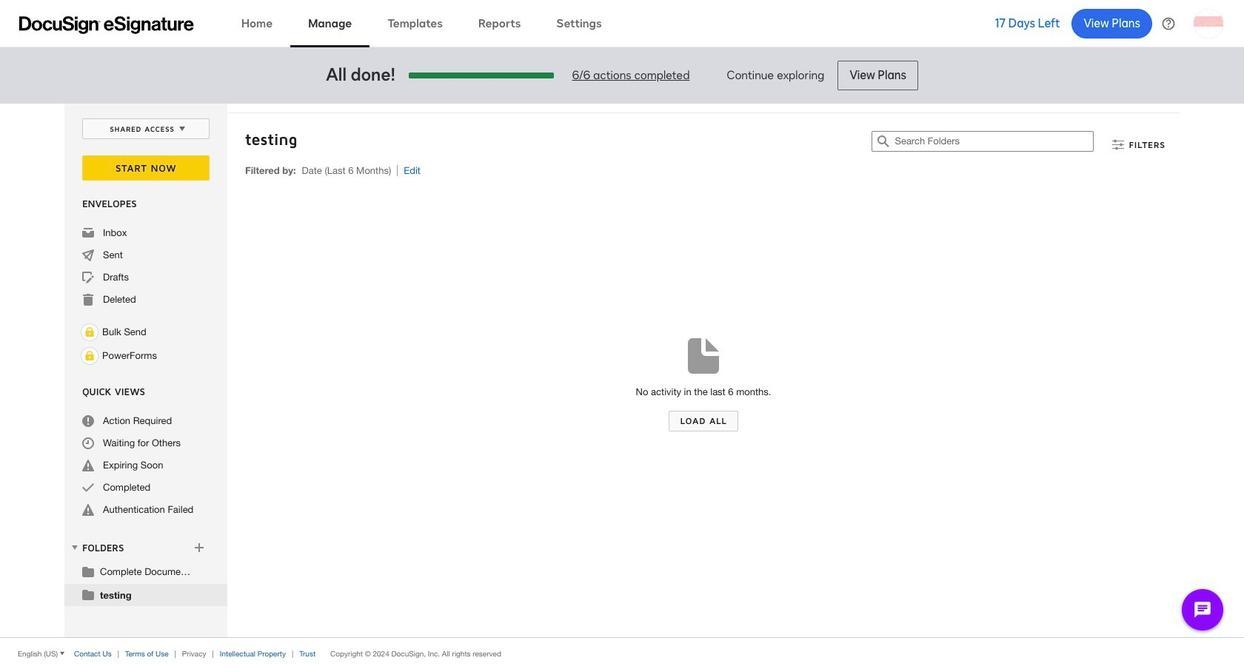 Task type: vqa. For each thing, say whether or not it's contained in the screenshot.
1st "alert" image from the bottom
no



Task type: describe. For each thing, give the bounding box(es) containing it.
1 folder image from the top
[[82, 566, 94, 578]]

docusign esignature image
[[19, 16, 194, 34]]

lock image
[[81, 348, 99, 365]]

inbox image
[[82, 227, 94, 239]]

more info region
[[0, 638, 1245, 670]]

1 alert image from the top
[[82, 460, 94, 472]]

sent image
[[82, 250, 94, 262]]

2 folder image from the top
[[82, 589, 94, 601]]

view folders image
[[69, 542, 81, 554]]



Task type: locate. For each thing, give the bounding box(es) containing it.
lock image
[[81, 324, 99, 342]]

Search Folders text field
[[895, 132, 1094, 151]]

0 vertical spatial alert image
[[82, 460, 94, 472]]

trash image
[[82, 294, 94, 306]]

0 vertical spatial folder image
[[82, 566, 94, 578]]

1 vertical spatial alert image
[[82, 505, 94, 516]]

your uploaded profile image image
[[1194, 9, 1224, 38]]

alert image down clock icon
[[82, 460, 94, 472]]

alert image
[[82, 460, 94, 472], [82, 505, 94, 516]]

alert image down completed icon
[[82, 505, 94, 516]]

folder image
[[82, 566, 94, 578], [82, 589, 94, 601]]

2 alert image from the top
[[82, 505, 94, 516]]

secondary navigation region
[[64, 104, 1184, 638]]

action required image
[[82, 416, 94, 428]]

draft image
[[82, 272, 94, 284]]

clock image
[[82, 438, 94, 450]]

1 vertical spatial folder image
[[82, 589, 94, 601]]

completed image
[[82, 482, 94, 494]]



